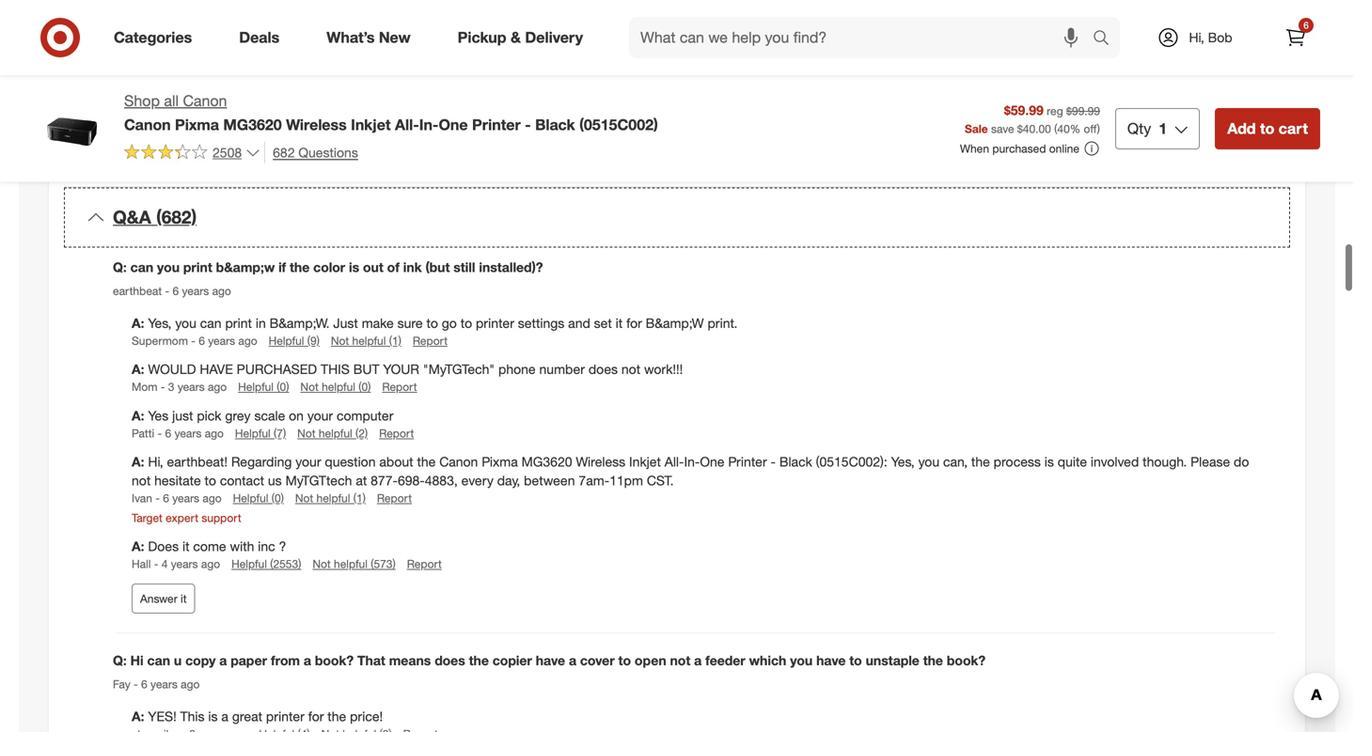Task type: describe. For each thing, give the bounding box(es) containing it.
image of canon pixma mg3620 wireless inkjet all-in-one printer - black (0515c002) image
[[34, 90, 109, 166]]

the up 4883,
[[417, 454, 436, 470]]

helpful  (2553)
[[231, 557, 301, 572]]

2 estimated from the top
[[113, 90, 172, 106]]

to right go
[[461, 315, 472, 332]]

3 inches from the left
[[574, 71, 612, 87]]

6 down yes
[[165, 426, 171, 440]]

not inside q: hi can u copy a paper from a book? that means does the copier have a cover to open not a feeder which you have to unstaple the book? fay - 6 years ago
[[670, 653, 691, 669]]

years for hall - 4 years ago
[[171, 557, 198, 572]]

0 vertical spatial be
[[792, 71, 807, 87]]

do
[[1234, 454, 1249, 470]]

you inside q: hi can u copy a paper from a book? that means does the copier have a cover to open not a feeder which you have to unstaple the book? fay - 6 years ago
[[790, 653, 813, 669]]

inc
[[258, 539, 275, 555]]

to inside 'button'
[[1260, 119, 1275, 138]]

can inside return details this item can be returned to any target store or target.com. this item must be returned within 30 days of the date it was purchased in store, shipped, delivered by a shipt shopper, or made ready for pickup. for complete information.
[[766, 71, 788, 87]]

not helpful  (1) for helpful  (9)
[[331, 334, 401, 348]]

q: for q: hi can u copy a paper from a book? that means does the copier have a cover to open not a feeder which you have to unstaple the book?
[[113, 653, 127, 669]]

2 x from the left
[[552, 71, 559, 87]]

- inside shop all canon canon pixma mg3620 wireless inkjet all-in-one printer - black (0515c002)
[[525, 116, 531, 134]]

new
[[379, 28, 411, 47]]

helpful for with
[[231, 557, 267, 572]]

off
[[1084, 122, 1097, 136]]

the left copier on the left
[[469, 653, 489, 669]]

between
[[524, 473, 575, 489]]

not down the mytgttech on the left of the page
[[295, 491, 313, 505]]

helpful for "mytgtech"
[[322, 380, 355, 394]]

store
[[943, 71, 973, 87]]

this down all
[[154, 126, 179, 142]]

a: for a: does it come with inc ?
[[132, 539, 144, 555]]

save
[[991, 122, 1014, 136]]

a right copy
[[219, 653, 227, 669]]

0 horizontal spatial printer
[[266, 709, 305, 725]]

2 vertical spatial item
[[182, 126, 208, 142]]

add to cart
[[1228, 119, 1308, 138]]

q: hi can u copy a paper from a book? that means does the copier have a cover to open not a feeder which you have to unstaple the book? fay - 6 years ago
[[113, 653, 986, 692]]

ready
[[937, 109, 970, 125]]

in inside return details this item can be returned to any target store or target.com. this item must be returned within 30 days of the date it was purchased in store, shipped, delivered by a shipt shopper, or made ready for pickup. for complete information.
[[1131, 90, 1142, 106]]

ago inside q: hi can u copy a paper from a book? that means does the copier have a cover to open not a feeder which you have to unstaple the book? fay - 6 years ago
[[181, 677, 200, 692]]

unstaple
[[866, 653, 920, 669]]

report button for your
[[379, 425, 414, 442]]

answer it
[[140, 592, 187, 606]]

1 book? from the left
[[315, 653, 354, 669]]

helpful  (0) button for ivan - 6 years ago
[[233, 490, 284, 507]]

helpful down the mytgttech on the left of the page
[[316, 491, 350, 505]]

helpful for your
[[319, 426, 352, 440]]

have
[[200, 361, 233, 378]]

years inside q: can you print b&amp;w if the color is out of ink (but still installed)? earthbeat - 6 years ago
[[182, 284, 209, 298]]

made
[[900, 109, 933, 125]]

ivan - 6 years ago
[[132, 491, 222, 505]]

when
[[960, 141, 989, 156]]

pickup & delivery
[[458, 28, 583, 47]]

9
[[563, 71, 570, 87]]

day,
[[497, 473, 520, 489]]

what's new
[[327, 28, 411, 47]]

report button down 877-
[[377, 490, 412, 507]]

helpful  (7)
[[235, 426, 286, 440]]

within
[[872, 90, 907, 106]]

1 vertical spatial canon
[[124, 116, 171, 134]]

&
[[511, 28, 521, 47]]

deals
[[239, 28, 280, 47]]

packaging,
[[324, 126, 388, 142]]

you inside q: can you print b&amp;w if the color is out of ink (but still installed)? earthbeat - 6 years ago
[[157, 259, 180, 275]]

a: for a:
[[132, 454, 148, 470]]

of inside q: can you print b&amp;w if the color is out of ink (but still installed)? earthbeat - 6 years ago
[[387, 259, 400, 275]]

"mytgtech"
[[423, 361, 495, 378]]

not helpful  (1) button for helpful  (9)
[[331, 333, 401, 349]]

yes, inside "hi, earthbeat! regarding your question about the canon pixma mg3620 wireless inkjet all-in-one printer - black (0515c002): yes, you can, the process is quite involved though. please do not hesitate to contact us mytgttech at 877-698-4883, every day, between 7am-11pm cst."
[[891, 454, 915, 470]]

return details this item can be returned to any target store or target.com. this item must be returned within 30 days of the date it was purchased in store, shipped, delivered by a shipt shopper, or made ready for pickup. for complete information.
[[709, 44, 1232, 144]]

it up hall - 4 years ago
[[182, 539, 190, 555]]

1 x from the left
[[413, 71, 419, 87]]

11pm
[[610, 473, 643, 489]]

what's
[[448, 126, 486, 142]]

report down 877-
[[377, 491, 412, 505]]

come
[[193, 539, 226, 555]]

(9)
[[307, 334, 320, 348]]

qty
[[1128, 119, 1151, 138]]

in- inside shop all canon canon pixma mg3620 wireless inkjet all-in-one printer - black (0515c002)
[[419, 116, 439, 134]]

4883,
[[425, 473, 458, 489]]

the right can,
[[971, 454, 990, 470]]

target.com.
[[992, 71, 1060, 87]]

does
[[148, 539, 179, 555]]

2 book? from the left
[[947, 653, 986, 669]]

years for mom - 3 years ago
[[178, 380, 205, 394]]

6 down hesitate
[[163, 491, 169, 505]]

categories link
[[98, 17, 216, 58]]

still
[[454, 259, 475, 275]]

pick
[[197, 408, 221, 424]]

b&amp;w.
[[270, 315, 330, 332]]

a: would have purchased this but your "mytgtech" phone number does not work!!!
[[132, 361, 683, 378]]

a left great
[[221, 709, 228, 725]]

- right patti
[[158, 426, 162, 440]]

1 horizontal spatial does
[[589, 361, 618, 378]]

0 horizontal spatial yes,
[[148, 315, 172, 332]]

not helpful  (573) button
[[313, 556, 396, 573]]

mg3620 inside "hi, earthbeat! regarding your question about the canon pixma mg3620 wireless inkjet all-in-one printer - black (0515c002): yes, you can, the process is quite involved though. please do not hesitate to contact us mytgttech at 877-698-4883, every day, between 7am-11pm cst."
[[522, 454, 572, 470]]

years for ivan - 6 years ago
[[172, 491, 199, 505]]

shipping
[[113, 44, 176, 62]]

details for shipping details
[[180, 44, 228, 62]]

printer inside "hi, earthbeat! regarding your question about the canon pixma mg3620 wireless inkjet all-in-one printer - black (0515c002): yes, you can, the process is quite involved though. please do not hesitate to contact us mytgttech at 877-698-4883, every day, between 7am-11pm cst."
[[728, 454, 767, 470]]

details for return details
[[762, 44, 810, 62]]

details
[[538, 126, 578, 142]]

682 questions
[[273, 144, 358, 161]]

(0515c002)
[[579, 116, 658, 134]]

helpful for just
[[352, 334, 386, 348]]

the right unstaple
[[923, 653, 943, 669]]

ago for supermom - 6 years ago
[[238, 334, 257, 348]]

6 right the bob in the right of the page
[[1304, 19, 1309, 31]]

1 estimated from the top
[[113, 71, 172, 87]]

not for on
[[297, 426, 316, 440]]

0 horizontal spatial target
[[132, 511, 163, 525]]

it inside return details this item can be returned to any target store or target.com. this item must be returned within 30 days of the date it was purchased in store, shipped, delivered by a shipt shopper, or made ready for pickup. for complete information.
[[1027, 90, 1034, 106]]

6 up have
[[199, 334, 205, 348]]

print.
[[708, 315, 738, 332]]

1 horizontal spatial not
[[622, 361, 641, 378]]

helpful for print
[[269, 334, 304, 348]]

2 vertical spatial is
[[208, 709, 218, 725]]

its
[[260, 126, 274, 142]]

q&a
[[113, 206, 151, 228]]

for down 'shopper,' at the right top of page
[[835, 127, 851, 144]]

computer
[[337, 408, 393, 424]]

to left go
[[427, 315, 438, 332]]

which
[[749, 653, 787, 669]]

$59.99 reg $99.99 sale save $ 40.00 ( 40 % off )
[[965, 102, 1100, 136]]

6 link
[[1275, 17, 1317, 58]]

information.
[[914, 127, 983, 144]]

cst.
[[647, 473, 674, 489]]

- right the "supermom"
[[191, 334, 196, 348]]

1 inches from the left
[[330, 71, 369, 87]]

$99.99
[[1066, 104, 1100, 118]]

What can we help you find? suggestions appear below search field
[[629, 17, 1098, 58]]

helpful for this
[[238, 380, 274, 394]]

helpful  (0) button for mom - 3 years ago
[[238, 379, 289, 395]]

698-
[[398, 473, 425, 489]]

1 horizontal spatial printer
[[476, 315, 514, 332]]

years for patti - 6 years ago
[[175, 426, 202, 440]]

2 vertical spatial in
[[256, 315, 266, 332]]

report for "mytgtech"
[[382, 380, 417, 394]]

1 vertical spatial item
[[737, 90, 763, 106]]

15.1181
[[423, 71, 471, 87]]

can inside q: can you print b&amp;w if the color is out of ink (but still installed)? earthbeat - 6 years ago
[[130, 259, 153, 275]]

a right from
[[304, 653, 311, 669]]

it right set
[[616, 315, 623, 332]]

by
[[767, 109, 781, 125]]

(0) inside button
[[359, 380, 371, 394]]

black inside shop all canon canon pixma mg3620 wireless inkjet all-in-one printer - black (0515c002)
[[535, 116, 575, 134]]

delivery
[[525, 28, 583, 47]]

ivan
[[132, 491, 152, 505]]

search
[[1084, 30, 1130, 49]]

a: yes just pick grey scale on your computer
[[132, 408, 393, 424]]

set
[[594, 315, 612, 332]]

grey
[[225, 408, 251, 424]]

q&a (682)
[[113, 206, 197, 228]]

this up delivered
[[709, 90, 734, 106]]

for left price!
[[308, 709, 324, 725]]

regarding
[[231, 454, 292, 470]]

when purchased online
[[960, 141, 1080, 156]]

- inside "hi, earthbeat! regarding your question about the canon pixma mg3620 wireless inkjet all-in-one printer - black (0515c002): yes, you can, the process is quite involved though. please do not hesitate to contact us mytgttech at 877-698-4883, every day, between 7am-11pm cst."
[[771, 454, 776, 470]]

fay
[[113, 677, 130, 692]]

0 vertical spatial item
[[737, 71, 763, 87]]

1 ship from the top
[[176, 71, 200, 87]]

but
[[353, 361, 379, 378]]

- left the 4
[[154, 557, 158, 572]]

- right ivan
[[155, 491, 160, 505]]

report button right (573)
[[407, 556, 442, 573]]

purchased
[[237, 361, 317, 378]]

the left price!
[[328, 709, 346, 725]]

price!
[[350, 709, 383, 725]]

682 questions link
[[264, 142, 358, 163]]

sure
[[397, 315, 423, 332]]

1 vertical spatial purchased
[[993, 141, 1046, 156]]

report for your
[[379, 426, 414, 440]]

if
[[278, 259, 286, 275]]

mom
[[132, 380, 158, 394]]

report button for "mytgtech"
[[382, 379, 417, 395]]

black inside "hi, earthbeat! regarding your question about the canon pixma mg3620 wireless inkjet all-in-one printer - black (0515c002): yes, you can, the process is quite involved though. please do not hesitate to contact us mytgttech at 877-698-4883, every day, between 7am-11pm cst."
[[780, 454, 812, 470]]

not inside "hi, earthbeat! regarding your question about the canon pixma mg3620 wireless inkjet all-in-one printer - black (0515c002): yes, you can, the process is quite involved though. please do not hesitate to contact us mytgttech at 877-698-4883, every day, between 7am-11pm cst."
[[132, 473, 151, 489]]

helpful down contact on the bottom
[[233, 491, 268, 505]]

0 vertical spatial returned
[[810, 71, 860, 87]]

purchased inside return details this item can be returned to any target store or target.com. this item must be returned within 30 days of the date it was purchased in store, shipped, delivered by a shipt shopper, or made ready for pickup. for complete information.
[[1065, 90, 1128, 106]]

helpful  (0) for ivan - 6 years ago
[[233, 491, 284, 505]]

report right (573)
[[407, 557, 442, 572]]

not helpful  (1) button for helpful  (0)
[[295, 490, 366, 507]]

expert
[[166, 511, 198, 525]]

1 vertical spatial be
[[799, 90, 815, 106]]

this down return
[[709, 71, 734, 87]]

(2553)
[[270, 557, 301, 572]]

reg
[[1047, 104, 1063, 118]]

(but
[[426, 259, 450, 275]]

not helpful  (0) button
[[300, 379, 371, 395]]



Task type: locate. For each thing, give the bounding box(es) containing it.
to down earthbeat!
[[205, 473, 216, 489]]

with
[[230, 539, 254, 555]]

is inside q: can you print b&amp;w if the color is out of ink (but still installed)? earthbeat - 6 years ago
[[349, 259, 359, 275]]

0 horizontal spatial hi,
[[148, 454, 163, 470]]

1 horizontal spatial purchased
[[1065, 90, 1128, 106]]

1 vertical spatial all-
[[665, 454, 684, 470]]

0 horizontal spatial inches
[[330, 71, 369, 87]]

ship up all
[[176, 71, 200, 87]]

1 horizontal spatial inches
[[474, 71, 513, 87]]

b&amp;w
[[646, 315, 704, 332]]

what's
[[327, 28, 375, 47]]

wireless up 682 questions
[[286, 116, 347, 134]]

0 horizontal spatial purchased
[[993, 141, 1046, 156]]

inches right 9
[[574, 71, 612, 87]]

not down just
[[331, 334, 349, 348]]

not helpful  (1) down make at the top left of page
[[331, 334, 401, 348]]

ago down 'pick' at the bottom left of page
[[205, 426, 224, 440]]

0 horizontal spatial in-
[[419, 116, 439, 134]]

1 vertical spatial pixma
[[482, 454, 518, 470]]

0 vertical spatial your
[[307, 408, 333, 424]]

report button down your on the left
[[382, 379, 417, 395]]

the
[[975, 90, 994, 106], [290, 259, 310, 275], [417, 454, 436, 470], [971, 454, 990, 470], [469, 653, 489, 669], [923, 653, 943, 669], [328, 709, 346, 725]]

a left cover
[[569, 653, 577, 669]]

0 horizontal spatial pixma
[[175, 116, 219, 134]]

0 vertical spatial hi,
[[1189, 29, 1205, 46]]

all- inside "hi, earthbeat! regarding your question about the canon pixma mg3620 wireless inkjet all-in-one printer - black (0515c002): yes, you can, the process is quite involved though. please do not hesitate to contact us mytgttech at 877-698-4883, every day, between 7am-11pm cst."
[[665, 454, 684, 470]]

1 vertical spatial print
[[225, 315, 252, 332]]

printer inside shop all canon canon pixma mg3620 wireless inkjet all-in-one printer - black (0515c002)
[[472, 116, 521, 134]]

years inside q: hi can u copy a paper from a book? that means does the copier have a cover to open not a feeder which you have to unstaple the book? fay - 6 years ago
[[151, 677, 178, 692]]

to right add in the top of the page
[[1260, 119, 1275, 138]]

you up supermom - 6 years ago
[[175, 315, 196, 332]]

not up the on
[[300, 380, 319, 394]]

not for your
[[300, 380, 319, 394]]

1 horizontal spatial all-
[[665, 454, 684, 470]]

2 a: from the top
[[132, 361, 144, 378]]

0 horizontal spatial does
[[435, 653, 465, 669]]

0 horizontal spatial mg3620
[[223, 116, 282, 134]]

years right the 4
[[171, 557, 198, 572]]

(0) for not helpful  (1)
[[272, 491, 284, 505]]

1 vertical spatial returned
[[818, 90, 868, 106]]

installed)?
[[479, 259, 543, 275]]

- right fay
[[134, 677, 138, 692]]

wireless up 7am-
[[576, 454, 626, 470]]

print up supermom - 6 years ago
[[225, 315, 252, 332]]

q&a (682) button
[[64, 188, 1290, 248]]

1 horizontal spatial of
[[960, 90, 971, 106]]

1 vertical spatial in
[[246, 126, 257, 142]]

revealing
[[392, 126, 445, 142]]

your up not helpful  (2)
[[307, 408, 333, 424]]

estimated up shop
[[113, 71, 172, 87]]

q: for q: can you print b&amp;w if the color is out of ink (but still installed)?
[[113, 259, 127, 275]]

1 horizontal spatial canon
[[183, 92, 227, 110]]

shipping details estimated ship dimensions: 19.5276 inches length x 15.1181 inches width x 9 inches height estimated ship weight:
[[113, 44, 653, 106]]

this
[[321, 361, 350, 378]]

mg3620 up between
[[522, 454, 572, 470]]

0 horizontal spatial one
[[439, 116, 468, 134]]

that
[[357, 653, 385, 669]]

a: up hall
[[132, 539, 144, 555]]

not inside not helpful  (573) button
[[313, 557, 331, 572]]

7am-
[[579, 473, 610, 489]]

hi, left the bob in the right of the page
[[1189, 29, 1205, 46]]

2 vertical spatial not
[[670, 653, 691, 669]]

great
[[232, 709, 262, 725]]

inches left length at the left top of page
[[330, 71, 369, 87]]

19.5276
[[279, 71, 327, 87]]

not inside not helpful  (2) button
[[297, 426, 316, 440]]

does right number
[[589, 361, 618, 378]]

(2)
[[356, 426, 368, 440]]

0 vertical spatial mg3620
[[223, 116, 282, 134]]

the right if
[[290, 259, 310, 275]]

hi, for bob
[[1189, 29, 1205, 46]]

cover
[[580, 653, 615, 669]]

black right "·"
[[535, 116, 575, 134]]

years down hesitate
[[172, 491, 199, 505]]

0 vertical spatial does
[[589, 361, 618, 378]]

ago for ivan - 6 years ago
[[203, 491, 222, 505]]

report button for just
[[413, 333, 448, 349]]

a left feeder
[[694, 653, 702, 669]]

1 horizontal spatial yes,
[[891, 454, 915, 470]]

1 horizontal spatial print
[[225, 315, 252, 332]]

1
[[1159, 119, 1167, 138]]

2 ship from the top
[[176, 90, 200, 106]]

1 vertical spatial not
[[132, 473, 151, 489]]

pixma inside shop all canon canon pixma mg3620 wireless inkjet all-in-one printer - black (0515c002)
[[175, 116, 219, 134]]

1 vertical spatial in-
[[684, 454, 700, 470]]

hi, up hesitate
[[148, 454, 163, 470]]

2 horizontal spatial is
[[1045, 454, 1054, 470]]

color
[[313, 259, 345, 275]]

in left its
[[246, 126, 257, 142]]

6 inside q: can you print b&amp;w if the color is out of ink (but still installed)? earthbeat - 6 years ago
[[173, 284, 179, 298]]

40.00
[[1023, 122, 1051, 136]]

5 a: from the top
[[132, 539, 144, 555]]

inkjet left revealing
[[351, 116, 391, 134]]

helpful down with
[[231, 557, 267, 572]]

is inside "hi, earthbeat! regarding your question about the canon pixma mg3620 wireless inkjet all-in-one printer - black (0515c002): yes, you can, the process is quite involved though. please do not hesitate to contact us mytgttech at 877-698-4883, every day, between 7am-11pm cst."
[[1045, 454, 1054, 470]]

can up supermom - 6 years ago
[[200, 315, 222, 332]]

pixma inside "hi, earthbeat! regarding your question about the canon pixma mg3620 wireless inkjet all-in-one printer - black (0515c002): yes, you can, the process is quite involved though. please do not hesitate to contact us mytgttech at 877-698-4883, every day, between 7am-11pm cst."
[[482, 454, 518, 470]]

a right by on the right top
[[785, 109, 792, 125]]

1 vertical spatial not helpful  (1)
[[295, 491, 366, 505]]

dimensions:
[[204, 71, 275, 87]]

all- inside shop all canon canon pixma mg3620 wireless inkjet all-in-one printer - black (0515c002)
[[395, 116, 419, 134]]

1 vertical spatial printer
[[728, 454, 767, 470]]

a: for a: yes! this is a great printer for the price!
[[132, 709, 144, 725]]

not helpful  (1) for helpful  (0)
[[295, 491, 366, 505]]

0 vertical spatial print
[[183, 259, 212, 275]]

ship left weight:
[[176, 90, 200, 106]]

helpful  (9) button
[[269, 333, 320, 349]]

to inside return details this item can be returned to any target store or target.com. this item must be returned within 30 days of the date it was purchased in store, shipped, delivered by a shipt shopper, or made ready for pickup. for complete information.
[[864, 71, 876, 87]]

details inside shipping details estimated ship dimensions: 19.5276 inches length x 15.1181 inches width x 9 inches height estimated ship weight:
[[180, 44, 228, 62]]

years down just
[[175, 426, 202, 440]]

·
[[531, 126, 534, 142]]

can up earthbeat
[[130, 259, 153, 275]]

1 horizontal spatial x
[[552, 71, 559, 87]]

1 vertical spatial yes,
[[891, 454, 915, 470]]

be up shipt at the right top
[[799, 90, 815, 106]]

0 horizontal spatial black
[[535, 116, 575, 134]]

0 vertical spatial target
[[904, 71, 940, 87]]

target down ivan
[[132, 511, 163, 525]]

1 horizontal spatial inkjet
[[629, 454, 661, 470]]

1 vertical spatial estimated
[[113, 90, 172, 106]]

(1) down sure
[[389, 334, 401, 348]]

helpful
[[269, 334, 304, 348], [238, 380, 274, 394], [235, 426, 271, 440], [233, 491, 268, 505], [231, 557, 267, 572]]

1 horizontal spatial in-
[[684, 454, 700, 470]]

target
[[904, 71, 940, 87], [132, 511, 163, 525]]

means
[[389, 653, 431, 669]]

have left unstaple
[[816, 653, 846, 669]]

canon down shop
[[124, 116, 171, 134]]

at
[[356, 473, 367, 489]]

from
[[271, 653, 300, 669]]

this item ships in its original packaging, revealing what's inside. · details
[[154, 126, 578, 142]]

0 horizontal spatial inkjet
[[351, 116, 391, 134]]

inkjet inside "hi, earthbeat! regarding your question about the canon pixma mg3620 wireless inkjet all-in-one printer - black (0515c002): yes, you can, the process is quite involved though. please do not hesitate to contact us mytgttech at 877-698-4883, every day, between 7am-11pm cst."
[[629, 454, 661, 470]]

1 horizontal spatial (1)
[[389, 334, 401, 348]]

copier
[[493, 653, 532, 669]]

print left b&amp;w
[[183, 259, 212, 275]]

0 horizontal spatial is
[[208, 709, 218, 725]]

not
[[622, 361, 641, 378], [132, 473, 151, 489], [670, 653, 691, 669]]

report for just
[[413, 334, 448, 348]]

this
[[709, 71, 734, 87], [709, 90, 734, 106], [154, 126, 179, 142], [180, 709, 205, 725]]

1 vertical spatial (1)
[[353, 491, 366, 505]]

print inside q: can you print b&amp;w if the color is out of ink (but still installed)? earthbeat - 6 years ago
[[183, 259, 212, 275]]

0 horizontal spatial have
[[536, 653, 565, 669]]

helpful
[[352, 334, 386, 348], [322, 380, 355, 394], [319, 426, 352, 440], [316, 491, 350, 505], [334, 557, 368, 572]]

1 horizontal spatial or
[[977, 71, 989, 87]]

(
[[1054, 122, 1057, 136]]

scale
[[254, 408, 285, 424]]

30
[[910, 90, 925, 106]]

book? right unstaple
[[947, 653, 986, 669]]

report button up about
[[379, 425, 414, 442]]

about
[[379, 454, 413, 470]]

2 horizontal spatial canon
[[439, 454, 478, 470]]

patti
[[132, 426, 154, 440]]

not right the (2553)
[[313, 557, 331, 572]]

1 have from the left
[[536, 653, 565, 669]]

2 have from the left
[[816, 653, 846, 669]]

helpful  (9)
[[269, 334, 320, 348]]

would
[[148, 361, 196, 378]]

a: for a: would have purchased this but your "mytgtech" phone number does not work!!!
[[132, 361, 144, 378]]

details link
[[538, 126, 578, 142]]

a: yes, you can print in b&amp;w. just make sure to go to printer settings and set it for b&amp;w print.
[[132, 315, 738, 332]]

or down within at the right of the page
[[884, 109, 896, 125]]

1 details from the left
[[180, 44, 228, 62]]

not for b&amp;w.
[[331, 334, 349, 348]]

(573)
[[371, 557, 396, 572]]

0 vertical spatial is
[[349, 259, 359, 275]]

can,
[[943, 454, 968, 470]]

ago for patti - 6 years ago
[[205, 426, 224, 440]]

years down u
[[151, 677, 178, 692]]

one
[[439, 116, 468, 134], [700, 454, 725, 470]]

ago down copy
[[181, 677, 200, 692]]

q: can you print b&amp;w if the color is out of ink (but still installed)? earthbeat - 6 years ago
[[113, 259, 543, 298]]

shopper,
[[830, 109, 881, 125]]

printer right go
[[476, 315, 514, 332]]

0 horizontal spatial print
[[183, 259, 212, 275]]

not helpful  (1) button down make at the top left of page
[[331, 333, 401, 349]]

you right which
[[790, 653, 813, 669]]

1 a: from the top
[[132, 315, 144, 332]]

does inside q: hi can u copy a paper from a book? that means does the copier have a cover to open not a feeder which you have to unstaple the book? fay - 6 years ago
[[435, 653, 465, 669]]

original
[[278, 126, 320, 142]]

1 horizontal spatial target
[[904, 71, 940, 87]]

ago for mom - 3 years ago
[[208, 380, 227, 394]]

hi, for earthbeat!
[[148, 454, 163, 470]]

0 vertical spatial or
[[977, 71, 989, 87]]

your
[[307, 408, 333, 424], [296, 454, 321, 470]]

0 vertical spatial pixma
[[175, 116, 219, 134]]

ago
[[212, 284, 231, 298], [238, 334, 257, 348], [208, 380, 227, 394], [205, 426, 224, 440], [203, 491, 222, 505], [201, 557, 220, 572], [181, 677, 200, 692]]

the inside q: can you print b&amp;w if the color is out of ink (but still installed)? earthbeat - 6 years ago
[[290, 259, 310, 275]]

wireless inside shop all canon canon pixma mg3620 wireless inkjet all-in-one printer - black (0515c002)
[[286, 116, 347, 134]]

shipped,
[[1182, 90, 1232, 106]]

helpful  (7) button
[[235, 425, 286, 442]]

helpful inside button
[[235, 426, 271, 440]]

0 horizontal spatial canon
[[124, 116, 171, 134]]

1 vertical spatial helpful  (0) button
[[233, 490, 284, 507]]

helpful inside not helpful  (0) button
[[322, 380, 355, 394]]

report up about
[[379, 426, 414, 440]]

%
[[1070, 122, 1081, 136]]

2 horizontal spatial inches
[[574, 71, 612, 87]]

0 horizontal spatial not
[[132, 473, 151, 489]]

not helpful  (1)
[[331, 334, 401, 348], [295, 491, 366, 505]]

ships
[[212, 126, 243, 142]]

0 vertical spatial printer
[[476, 315, 514, 332]]

target inside return details this item can be returned to any target store or target.com. this item must be returned within 30 days of the date it was purchased in store, shipped, delivered by a shipt shopper, or made ready for pickup. for complete information.
[[904, 71, 940, 87]]

height
[[616, 71, 653, 87]]

a inside return details this item can be returned to any target store or target.com. this item must be returned within 30 days of the date it was purchased in store, shipped, delivered by a shipt shopper, or made ready for pickup. for complete information.
[[785, 109, 792, 125]]

0 vertical spatial wireless
[[286, 116, 347, 134]]

one inside "hi, earthbeat! regarding your question about the canon pixma mg3620 wireless inkjet all-in-one printer - black (0515c002): yes, you can, the process is quite involved though. please do not hesitate to contact us mytgttech at 877-698-4883, every day, between 7am-11pm cst."
[[700, 454, 725, 470]]

0 vertical spatial ship
[[176, 71, 200, 87]]

your inside "hi, earthbeat! regarding your question about the canon pixma mg3620 wireless inkjet all-in-one printer - black (0515c002): yes, you can, the process is quite involved though. please do not hesitate to contact us mytgttech at 877-698-4883, every day, between 7am-11pm cst."
[[296, 454, 321, 470]]

0 horizontal spatial all-
[[395, 116, 419, 134]]

answer it button
[[132, 584, 195, 614]]

though.
[[1143, 454, 1187, 470]]

helpful  (0) button down purchased
[[238, 379, 289, 395]]

1 vertical spatial inkjet
[[629, 454, 661, 470]]

helpful  (0) down contact on the bottom
[[233, 491, 284, 505]]

mg3620 inside shop all canon canon pixma mg3620 wireless inkjet all-in-one printer - black (0515c002)
[[223, 116, 282, 134]]

2 q: from the top
[[113, 653, 127, 669]]

does right means
[[435, 653, 465, 669]]

1 q: from the top
[[113, 259, 127, 275]]

helpful down b&amp;w. on the left
[[269, 334, 304, 348]]

- left details
[[525, 116, 531, 134]]

1 vertical spatial black
[[780, 454, 812, 470]]

it left was
[[1027, 90, 1034, 106]]

ago inside q: can you print b&amp;w if the color is out of ink (but still installed)? earthbeat - 6 years ago
[[212, 284, 231, 298]]

question
[[325, 454, 376, 470]]

to inside "hi, earthbeat! regarding your question about the canon pixma mg3620 wireless inkjet all-in-one printer - black (0515c002): yes, you can, the process is quite involved though. please do not hesitate to contact us mytgttech at 877-698-4883, every day, between 7am-11pm cst."
[[205, 473, 216, 489]]

of inside return details this item can be returned to any target store or target.com. this item must be returned within 30 days of the date it was purchased in store, shipped, delivered by a shipt shopper, or made ready for pickup. for complete information.
[[960, 90, 971, 106]]

you inside "hi, earthbeat! regarding your question about the canon pixma mg3620 wireless inkjet all-in-one printer - black (0515c002): yes, you can, the process is quite involved though. please do not hesitate to contact us mytgttech at 877-698-4883, every day, between 7am-11pm cst."
[[918, 454, 940, 470]]

0 horizontal spatial book?
[[315, 653, 354, 669]]

not up ivan
[[132, 473, 151, 489]]

0 vertical spatial q:
[[113, 259, 127, 275]]

cart
[[1279, 119, 1308, 138]]

a: for a: yes just pick grey scale on your computer
[[132, 408, 144, 424]]

for right set
[[626, 315, 642, 332]]

all- down length at the left top of page
[[395, 116, 419, 134]]

helpful down purchased
[[238, 380, 274, 394]]

be up must
[[792, 71, 807, 87]]

(1)
[[389, 334, 401, 348], [353, 491, 366, 505]]

to left unstaple
[[850, 653, 862, 669]]

not right open
[[670, 653, 691, 669]]

for
[[973, 109, 989, 125], [835, 127, 851, 144], [626, 315, 642, 332], [308, 709, 324, 725]]

1 horizontal spatial details
[[762, 44, 810, 62]]

0 horizontal spatial of
[[387, 259, 400, 275]]

0 horizontal spatial printer
[[472, 116, 521, 134]]

not helpful  (1) down the mytgttech on the left of the page
[[295, 491, 366, 505]]

helpful inside not helpful  (2) button
[[319, 426, 352, 440]]

go
[[442, 315, 457, 332]]

bob
[[1208, 29, 1233, 46]]

details inside return details this item can be returned to any target store or target.com. this item must be returned within 30 days of the date it was purchased in store, shipped, delivered by a shipt shopper, or made ready for pickup. for complete information.
[[762, 44, 810, 62]]

in- inside "hi, earthbeat! regarding your question about the canon pixma mg3620 wireless inkjet all-in-one printer - black (0515c002): yes, you can, the process is quite involved though. please do not hesitate to contact us mytgttech at 877-698-4883, every day, between 7am-11pm cst."
[[684, 454, 700, 470]]

a: down patti
[[132, 454, 148, 470]]

years right 3
[[178, 380, 205, 394]]

report button
[[413, 333, 448, 349], [382, 379, 417, 395], [379, 425, 414, 442], [377, 490, 412, 507], [407, 556, 442, 573]]

(0515c002):
[[816, 454, 888, 470]]

1 vertical spatial printer
[[266, 709, 305, 725]]

x left 9
[[552, 71, 559, 87]]

categories
[[114, 28, 192, 47]]

(1) for helpful  (9)
[[389, 334, 401, 348]]

(7)
[[274, 426, 286, 440]]

not
[[331, 334, 349, 348], [300, 380, 319, 394], [297, 426, 316, 440], [295, 491, 313, 505], [313, 557, 331, 572]]

ago for hall - 4 years ago
[[201, 557, 220, 572]]

details up the dimensions:
[[180, 44, 228, 62]]

1 horizontal spatial one
[[700, 454, 725, 470]]

)
[[1097, 122, 1100, 136]]

-
[[525, 116, 531, 134], [165, 284, 169, 298], [191, 334, 196, 348], [161, 380, 165, 394], [158, 426, 162, 440], [771, 454, 776, 470], [155, 491, 160, 505], [154, 557, 158, 572], [134, 677, 138, 692]]

helpful  (0) button down contact on the bottom
[[233, 490, 284, 507]]

3 a: from the top
[[132, 408, 144, 424]]

(1) down 'at'
[[353, 491, 366, 505]]

q: inside q: can you print b&amp;w if the color is out of ink (but still installed)? earthbeat - 6 years ago
[[113, 259, 127, 275]]

the inside return details this item can be returned to any target store or target.com. this item must be returned within 30 days of the date it was purchased in store, shipped, delivered by a shipt shopper, or made ready for pickup. for complete information.
[[975, 90, 994, 106]]

pickup & delivery link
[[442, 17, 607, 58]]

1 vertical spatial does
[[435, 653, 465, 669]]

helpful for grey
[[235, 426, 271, 440]]

0 vertical spatial helpful  (0) button
[[238, 379, 289, 395]]

1 vertical spatial wireless
[[576, 454, 626, 470]]

book?
[[315, 653, 354, 669], [947, 653, 986, 669]]

years up have
[[208, 334, 235, 348]]

to left open
[[618, 653, 631, 669]]

6 a: from the top
[[132, 709, 144, 725]]

q: inside q: hi can u copy a paper from a book? that means does the copier have a cover to open not a feeder which you have to unstaple the book? fay - 6 years ago
[[113, 653, 127, 669]]

1 vertical spatial hi,
[[148, 454, 163, 470]]

- inside q: hi can u copy a paper from a book? that means does the copier have a cover to open not a feeder which you have to unstaple the book? fay - 6 years ago
[[134, 677, 138, 692]]

ago up purchased
[[238, 334, 257, 348]]

not helpful  (573)
[[313, 557, 396, 572]]

0 vertical spatial black
[[535, 116, 575, 134]]

wireless inside "hi, earthbeat! regarding your question about the canon pixma mg3620 wireless inkjet all-in-one printer - black (0515c002): yes, you can, the process is quite involved though. please do not hesitate to contact us mytgttech at 877-698-4883, every day, between 7am-11pm cst."
[[576, 454, 626, 470]]

ago down come
[[201, 557, 220, 572]]

2 horizontal spatial not
[[670, 653, 691, 669]]

4 a: from the top
[[132, 454, 148, 470]]

- right earthbeat
[[165, 284, 169, 298]]

0 vertical spatial canon
[[183, 92, 227, 110]]

2 details from the left
[[762, 44, 810, 62]]

- inside q: can you print b&amp;w if the color is out of ink (but still installed)? earthbeat - 6 years ago
[[165, 284, 169, 298]]

(0) for not helpful  (0)
[[277, 380, 289, 394]]

your up the mytgttech on the left of the page
[[296, 454, 321, 470]]

book? left that on the left
[[315, 653, 354, 669]]

0 vertical spatial printer
[[472, 116, 521, 134]]

for left save
[[973, 109, 989, 125]]

years for supermom - 6 years ago
[[208, 334, 235, 348]]

0 vertical spatial in
[[1131, 90, 1142, 106]]

1 horizontal spatial black
[[780, 454, 812, 470]]

1 horizontal spatial is
[[349, 259, 359, 275]]

can inside q: hi can u copy a paper from a book? that means does the copier have a cover to open not a feeder which you have to unstaple the book? fay - 6 years ago
[[147, 653, 170, 669]]

helpful down a: yes just pick grey scale on your computer
[[235, 426, 271, 440]]

1 vertical spatial target
[[132, 511, 163, 525]]

one inside shop all canon canon pixma mg3620 wireless inkjet all-in-one printer - black (0515c002)
[[439, 116, 468, 134]]

report down your on the left
[[382, 380, 417, 394]]

a: for a: yes, you can print in b&amp;w. just make sure to go to printer settings and set it for b&amp;w print.
[[132, 315, 144, 332]]

(1) for helpful  (0)
[[353, 491, 366, 505]]

mytgttech
[[286, 473, 352, 489]]

1 horizontal spatial mg3620
[[522, 454, 572, 470]]

0 vertical spatial yes,
[[148, 315, 172, 332]]

2 inches from the left
[[474, 71, 513, 87]]

- left 3
[[161, 380, 165, 394]]

quite
[[1058, 454, 1087, 470]]

a: left yes!
[[132, 709, 144, 725]]

0 vertical spatial in-
[[419, 116, 439, 134]]

1 vertical spatial mg3620
[[522, 454, 572, 470]]

inkjet inside shop all canon canon pixma mg3620 wireless inkjet all-in-one printer - black (0515c002)
[[351, 116, 391, 134]]

helpful  (0) for mom - 3 years ago
[[238, 380, 289, 394]]

6
[[1304, 19, 1309, 31], [173, 284, 179, 298], [199, 334, 205, 348], [165, 426, 171, 440], [163, 491, 169, 505], [141, 677, 147, 692]]

this right yes!
[[180, 709, 205, 725]]

not helpful  (2) button
[[297, 425, 368, 442]]

1 horizontal spatial hi,
[[1189, 29, 1205, 46]]

purchased down $
[[993, 141, 1046, 156]]

0 vertical spatial of
[[960, 90, 971, 106]]

not for ?
[[313, 557, 331, 572]]

1 horizontal spatial printer
[[728, 454, 767, 470]]

canon inside "hi, earthbeat! regarding your question about the canon pixma mg3620 wireless inkjet all-in-one printer - black (0515c002): yes, you can, the process is quite involved though. please do not hesitate to contact us mytgttech at 877-698-4883, every day, between 7am-11pm cst."
[[439, 454, 478, 470]]

1 vertical spatial or
[[884, 109, 896, 125]]

is left out
[[349, 259, 359, 275]]

1 vertical spatial of
[[387, 259, 400, 275]]

not helpful  (0)
[[300, 380, 371, 394]]

in left b&amp;w. on the left
[[256, 315, 266, 332]]

work!!!
[[644, 361, 683, 378]]

helpful  (0) button
[[238, 379, 289, 395], [233, 490, 284, 507]]

6 inside q: hi can u copy a paper from a book? that means does the copier have a cover to open not a feeder which you have to unstaple the book? fay - 6 years ago
[[141, 677, 147, 692]]

not inside not helpful  (0) button
[[300, 380, 319, 394]]

it inside button
[[181, 592, 187, 606]]

of down store
[[960, 90, 971, 106]]

1 vertical spatial not helpful  (1) button
[[295, 490, 366, 507]]

hi, inside "hi, earthbeat! regarding your question about the canon pixma mg3620 wireless inkjet all-in-one printer - black (0515c002): yes, you can, the process is quite involved though. please do not hesitate to contact us mytgttech at 877-698-4883, every day, between 7am-11pm cst."
[[148, 454, 163, 470]]

open
[[635, 653, 666, 669]]

1 horizontal spatial pixma
[[482, 454, 518, 470]]

helpful inside not helpful  (573) button
[[334, 557, 368, 572]]

0 vertical spatial not
[[622, 361, 641, 378]]

not helpful  (1) button
[[331, 333, 401, 349], [295, 490, 366, 507]]

0 horizontal spatial details
[[180, 44, 228, 62]]

item left ships
[[182, 126, 208, 142]]

0 horizontal spatial (1)
[[353, 491, 366, 505]]



Task type: vqa. For each thing, say whether or not it's contained in the screenshot.


